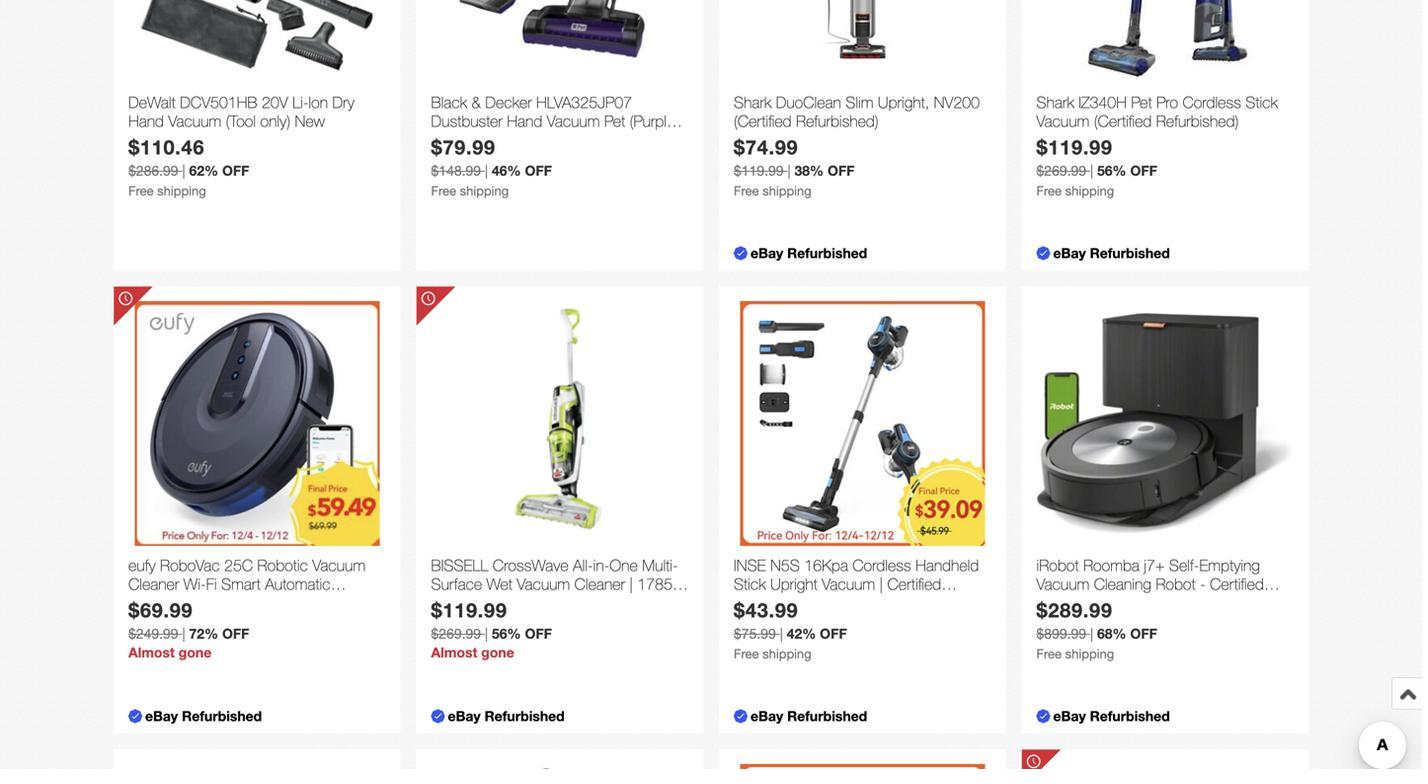 Task type: vqa. For each thing, say whether or not it's contained in the screenshot.


Task type: locate. For each thing, give the bounding box(es) containing it.
refurbished)
[[796, 112, 879, 131], [1157, 112, 1239, 131]]

new inside dewalt dcv501hb 20v li-ion dry hand vacuum (tool only) new $110.46 $286.99 | 62% off free shipping
[[295, 112, 325, 131]]

black
[[431, 93, 467, 112]]

(certified inside shark duoclean slim upright, nv200 (certified refurbished) $74.99 $119.99 | 38% off free shipping
[[734, 112, 792, 131]]

shark iz340h pet pro cordless stick vacuum (certified refurbished) $119.99 $269.99 | 56% off free shipping
[[1037, 93, 1279, 199]]

shark duoclean slim upright, nv200 (certified refurbished) $74.99 $119.99 | 38% off free shipping
[[734, 93, 980, 199]]

1 horizontal spatial pet
[[1132, 93, 1153, 112]]

off right 42%
[[820, 626, 848, 642]]

j7+
[[1145, 556, 1165, 575]]

$269.99 down iz340h
[[1037, 163, 1087, 179]]

off inside $79.99 $148.99 | 46% off free shipping
[[525, 163, 552, 179]]

off inside dewalt dcv501hb 20v li-ion dry hand vacuum (tool only) new $110.46 $286.99 | 62% off free shipping
[[222, 163, 249, 179]]

| left 62%
[[182, 163, 185, 179]]

vacuum down the dcv501hb
[[168, 112, 221, 131]]

1 vertical spatial 56%
[[492, 626, 521, 642]]

0 horizontal spatial gone
[[179, 645, 212, 661]]

1 hand from the left
[[128, 112, 164, 131]]

shipping
[[157, 183, 206, 199], [460, 183, 509, 199], [763, 183, 812, 199], [1066, 183, 1115, 199], [763, 647, 812, 662], [1066, 647, 1115, 662]]

one
[[610, 556, 638, 575]]

| down one
[[630, 575, 633, 594]]

shipping down 42%
[[763, 647, 812, 662]]

|
[[182, 163, 185, 179], [485, 163, 488, 179], [788, 163, 791, 179], [1091, 163, 1094, 179], [630, 575, 633, 594], [880, 575, 883, 594], [182, 626, 185, 642], [485, 626, 488, 642], [780, 626, 783, 642], [1091, 626, 1094, 642]]

1 gone from the left
[[179, 645, 212, 661]]

hand down the dewalt
[[128, 112, 164, 131]]

| inside $289.99 $899.99 | 68% off free shipping
[[1091, 626, 1094, 642]]

0 horizontal spatial shark
[[734, 93, 772, 112]]

gone for $69.99
[[179, 645, 212, 661]]

$289.99
[[1037, 599, 1113, 623]]

1 refurbished) from the left
[[796, 112, 879, 131]]

shipping down 62%
[[157, 183, 206, 199]]

refurbished) down pro
[[1157, 112, 1239, 131]]

0 vertical spatial $119.99
[[1037, 136, 1113, 159]]

0 horizontal spatial certified
[[888, 575, 942, 594]]

(certified
[[734, 112, 792, 131], [1095, 112, 1152, 131]]

iz340h
[[1079, 93, 1127, 112]]

0 horizontal spatial cleaner
[[128, 575, 179, 594]]

ebay refurbished for $75.99
[[751, 709, 868, 725]]

| left "46%" on the top left of the page
[[485, 163, 488, 179]]

| right upright
[[880, 575, 883, 594]]

2 almost from the left
[[431, 645, 478, 661]]

(certified down iz340h
[[1095, 112, 1152, 131]]

1 certified from the left
[[888, 575, 942, 594]]

68%
[[1098, 626, 1127, 642]]

off right '68%'
[[1131, 626, 1158, 642]]

$289.99 $899.99 | 68% off free shipping
[[1037, 599, 1158, 662]]

vacuum inside the black & decker hlva325jp07 dustbuster hand vacuum pet (purple) new
[[547, 112, 600, 131]]

off down shark iz340h pet pro cordless stick vacuum (certified refurbished) link
[[1131, 163, 1158, 179]]

0 horizontal spatial refurbished)
[[796, 112, 879, 131]]

new
[[295, 112, 325, 131], [431, 131, 461, 150]]

shark
[[734, 93, 772, 112], [1037, 93, 1075, 112]]

refurbished for inse n5s 16kpa cordless handheld stick upright vacuum | certified refurbished
[[788, 709, 868, 725]]

shipping down 38%
[[763, 183, 812, 199]]

refurbished
[[788, 245, 868, 261], [1091, 245, 1171, 261], [431, 594, 510, 613], [734, 594, 813, 613], [182, 709, 262, 725], [485, 709, 565, 725], [788, 709, 868, 725], [1091, 709, 1171, 725]]

$148.99
[[431, 163, 481, 179]]

1 horizontal spatial refurbished)
[[1157, 112, 1239, 131]]

app
[[236, 594, 264, 613]]

new inside the black & decker hlva325jp07 dustbuster hand vacuum pet (purple) new
[[431, 131, 461, 150]]

crosswave
[[493, 556, 569, 575]]

gone inside $69.99 $249.99 | 72% off almost gone
[[179, 645, 212, 661]]

gone down wet
[[481, 645, 515, 661]]

off down the bissell crosswave all-in-one multi- surface wet vacuum cleaner | 1785 refurbished
[[525, 626, 552, 642]]

shipping inside shark duoclean slim upright, nv200 (certified refurbished) $74.99 $119.99 | 38% off free shipping
[[763, 183, 812, 199]]

$110.46
[[128, 136, 205, 159]]

| inside the shark iz340h pet pro cordless stick vacuum (certified refurbished) $119.99 $269.99 | 56% off free shipping
[[1091, 163, 1094, 179]]

off right 72%
[[222, 626, 249, 642]]

refurbished for eufy robovac 25c robotic vacuum cleaner wi-fi smart automatic sweeper robot app
[[182, 709, 262, 725]]

cordless right pro
[[1183, 93, 1242, 112]]

robot
[[1156, 575, 1196, 594], [192, 594, 232, 613]]

$119.99 down iz340h
[[1037, 136, 1113, 159]]

1 horizontal spatial cordless
[[1183, 93, 1242, 112]]

(certified up $74.99
[[734, 112, 792, 131]]

certified down 'handheld'
[[888, 575, 942, 594]]

56% inside $119.99 $269.99 | 56% off almost gone
[[492, 626, 521, 642]]

cleaner down in-
[[575, 575, 625, 594]]

off right "46%" on the top left of the page
[[525, 163, 552, 179]]

cleaning
[[1095, 575, 1152, 594]]

certified down emptying
[[1211, 575, 1265, 594]]

0 vertical spatial $269.99
[[1037, 163, 1087, 179]]

new down ion
[[295, 112, 325, 131]]

cleaner inside eufy robovac 25c robotic vacuum cleaner wi-fi smart automatic sweeper robot app
[[128, 575, 179, 594]]

stick for $119.99
[[1246, 93, 1279, 112]]

shark up $74.99
[[734, 93, 772, 112]]

0 horizontal spatial $119.99
[[431, 599, 508, 623]]

| left 38%
[[788, 163, 791, 179]]

shark inside shark duoclean slim upright, nv200 (certified refurbished) $74.99 $119.99 | 38% off free shipping
[[734, 93, 772, 112]]

1785
[[638, 575, 673, 594]]

shipping down "46%" on the top left of the page
[[460, 183, 509, 199]]

1 vertical spatial $119.99
[[734, 163, 784, 179]]

dustbuster
[[431, 112, 503, 131]]

stick inside inse n5s 16kpa cordless handheld stick upright vacuum | certified refurbished
[[734, 575, 766, 594]]

almost inside $69.99 $249.99 | 72% off almost gone
[[128, 645, 175, 661]]

2 cleaner from the left
[[575, 575, 625, 594]]

1 almost from the left
[[128, 645, 175, 661]]

vacuum inside inse n5s 16kpa cordless handheld stick upright vacuum | certified refurbished
[[822, 575, 876, 594]]

almost down "surface"
[[431, 645, 478, 661]]

certified
[[888, 575, 942, 594], [1211, 575, 1265, 594]]

shipping down iz340h
[[1066, 183, 1115, 199]]

cleaner up sweeper
[[128, 575, 179, 594]]

pet down hlva325jp07 at the left top of the page
[[605, 112, 626, 131]]

stick for certified
[[734, 575, 766, 594]]

vacuum inside dewalt dcv501hb 20v li-ion dry hand vacuum (tool only) new $110.46 $286.99 | 62% off free shipping
[[168, 112, 221, 131]]

cordless
[[1183, 93, 1242, 112], [853, 556, 912, 575]]

56%
[[1098, 163, 1127, 179], [492, 626, 521, 642]]

0 horizontal spatial hand
[[128, 112, 164, 131]]

vacuum
[[168, 112, 221, 131], [547, 112, 600, 131], [1037, 112, 1090, 131], [313, 556, 366, 575], [517, 575, 570, 594], [822, 575, 876, 594], [1037, 575, 1090, 594]]

$43.99 $75.99 | 42% off free shipping
[[734, 599, 848, 662]]

black & decker hlva325jp07 dustbuster hand vacuum pet (purple) new
[[431, 93, 679, 150]]

refurbished) inside the shark iz340h pet pro cordless stick vacuum (certified refurbished) $119.99 $269.99 | 56% off free shipping
[[1157, 112, 1239, 131]]

0 vertical spatial stick
[[1246, 93, 1279, 112]]

inse
[[734, 556, 766, 575]]

black & decker hlva325jp07 dustbuster hand vacuum pet (purple) new link
[[431, 93, 689, 150]]

$119.99
[[1037, 136, 1113, 159], [734, 163, 784, 179], [431, 599, 508, 623]]

0 horizontal spatial cordless
[[853, 556, 912, 575]]

almost inside $119.99 $269.99 | 56% off almost gone
[[431, 645, 478, 661]]

certified inside inse n5s 16kpa cordless handheld stick upright vacuum | certified refurbished
[[888, 575, 942, 594]]

1 horizontal spatial certified
[[1211, 575, 1265, 594]]

0 horizontal spatial pet
[[605, 112, 626, 131]]

$269.99 inside the shark iz340h pet pro cordless stick vacuum (certified refurbished) $119.99 $269.99 | 56% off free shipping
[[1037, 163, 1087, 179]]

2 gone from the left
[[481, 645, 515, 661]]

robot inside irobot roomba j7+ self-emptying vacuum cleaning robot - certified refurbished!
[[1156, 575, 1196, 594]]

stick
[[1246, 93, 1279, 112], [734, 575, 766, 594]]

| down iz340h
[[1091, 163, 1094, 179]]

multi-
[[642, 556, 678, 575]]

1 horizontal spatial $269.99
[[1037, 163, 1087, 179]]

ebay refurbished for duoclean
[[751, 245, 868, 261]]

0 vertical spatial cordless
[[1183, 93, 1242, 112]]

$119.99 down "surface"
[[431, 599, 508, 623]]

vacuum down "irobot" at the right
[[1037, 575, 1090, 594]]

$79.99 $148.99 | 46% off free shipping
[[431, 136, 552, 199]]

almost for $69.99
[[128, 645, 175, 661]]

gone inside $119.99 $269.99 | 56% off almost gone
[[481, 645, 515, 661]]

2 certified from the left
[[1211, 575, 1265, 594]]

robot down self-
[[1156, 575, 1196, 594]]

cleaner
[[128, 575, 179, 594], [575, 575, 625, 594]]

2 vertical spatial $119.99
[[431, 599, 508, 623]]

16kpa
[[805, 556, 849, 575]]

n5s
[[771, 556, 800, 575]]

vacuum down iz340h
[[1037, 112, 1090, 131]]

off right 62%
[[222, 163, 249, 179]]

0 horizontal spatial robot
[[192, 594, 232, 613]]

56% down wet
[[492, 626, 521, 642]]

1 shark from the left
[[734, 93, 772, 112]]

1 horizontal spatial $119.99
[[734, 163, 784, 179]]

shark iz340h pet pro cordless stick vacuum (certified refurbished) link
[[1037, 93, 1294, 136]]

25c
[[224, 556, 253, 575]]

1 horizontal spatial robot
[[1156, 575, 1196, 594]]

sweeper
[[128, 594, 187, 613]]

refurbished for shark iz340h pet pro cordless stick vacuum (certified refurbished)
[[1091, 245, 1171, 261]]

1 cleaner from the left
[[128, 575, 179, 594]]

bissell crosswave all-in-one multi- surface wet vacuum cleaner | 1785 refurbished
[[431, 556, 678, 613]]

ebay for $75.99
[[751, 709, 784, 725]]

| down wet
[[485, 626, 488, 642]]

wi-
[[184, 575, 206, 594]]

| inside inse n5s 16kpa cordless handheld stick upright vacuum | certified refurbished
[[880, 575, 883, 594]]

refurbished for shark duoclean slim upright, nv200 (certified refurbished)
[[788, 245, 868, 261]]

vacuum down 'crosswave'
[[517, 575, 570, 594]]

irobot roomba j7+ self-emptying vacuum cleaning robot - certified refurbished! link
[[1037, 556, 1294, 613]]

shark left iz340h
[[1037, 93, 1075, 112]]

emptying
[[1200, 556, 1261, 575]]

ebay for $899.99
[[1054, 709, 1087, 725]]

1 vertical spatial cordless
[[853, 556, 912, 575]]

refurbished!
[[1037, 594, 1120, 613]]

ebay refurbished
[[751, 245, 868, 261], [1054, 245, 1171, 261], [145, 709, 262, 725], [448, 709, 565, 725], [751, 709, 868, 725], [1054, 709, 1171, 725]]

0 horizontal spatial (certified
[[734, 112, 792, 131]]

pet inside the shark iz340h pet pro cordless stick vacuum (certified refurbished) $119.99 $269.99 | 56% off free shipping
[[1132, 93, 1153, 112]]

$269.99
[[1037, 163, 1087, 179], [431, 626, 481, 642]]

decker
[[486, 93, 532, 112]]

1 horizontal spatial hand
[[507, 112, 543, 131]]

robotic
[[257, 556, 308, 575]]

$249.99
[[128, 626, 178, 642]]

cleaner inside the bissell crosswave all-in-one multi- surface wet vacuum cleaner | 1785 refurbished
[[575, 575, 625, 594]]

$899.99
[[1037, 626, 1087, 642]]

1 horizontal spatial cleaner
[[575, 575, 625, 594]]

certified inside irobot roomba j7+ self-emptying vacuum cleaning robot - certified refurbished!
[[1211, 575, 1265, 594]]

gone down 72%
[[179, 645, 212, 661]]

1 horizontal spatial gone
[[481, 645, 515, 661]]

(purple)
[[630, 112, 679, 131]]

1 vertical spatial $269.99
[[431, 626, 481, 642]]

1 horizontal spatial stick
[[1246, 93, 1279, 112]]

vacuum inside irobot roomba j7+ self-emptying vacuum cleaning robot - certified refurbished!
[[1037, 575, 1090, 594]]

vacuum down 16kpa
[[822, 575, 876, 594]]

1 horizontal spatial (certified
[[1095, 112, 1152, 131]]

pet
[[1132, 93, 1153, 112], [605, 112, 626, 131]]

1 horizontal spatial almost
[[431, 645, 478, 661]]

stick down inse
[[734, 575, 766, 594]]

vacuum up automatic
[[313, 556, 366, 575]]

38%
[[795, 163, 824, 179]]

1 vertical spatial stick
[[734, 575, 766, 594]]

ebay refurbished for iz340h
[[1054, 245, 1171, 261]]

| left 42%
[[780, 626, 783, 642]]

2 hand from the left
[[507, 112, 543, 131]]

0 horizontal spatial stick
[[734, 575, 766, 594]]

almost down the $249.99 on the bottom left
[[128, 645, 175, 661]]

1 horizontal spatial shark
[[1037, 93, 1075, 112]]

pet left pro
[[1132, 93, 1153, 112]]

dcv501hb
[[180, 93, 257, 112]]

1 (certified from the left
[[734, 112, 792, 131]]

refurbished) down slim
[[796, 112, 879, 131]]

off right 38%
[[828, 163, 855, 179]]

robot down fi
[[192, 594, 232, 613]]

stick right pro
[[1246, 93, 1279, 112]]

cordless inside the shark iz340h pet pro cordless stick vacuum (certified refurbished) $119.99 $269.99 | 56% off free shipping
[[1183, 93, 1242, 112]]

2 (certified from the left
[[1095, 112, 1152, 131]]

stick inside the shark iz340h pet pro cordless stick vacuum (certified refurbished) $119.99 $269.99 | 56% off free shipping
[[1246, 93, 1279, 112]]

upright
[[771, 575, 818, 594]]

56% down iz340h
[[1098, 163, 1127, 179]]

2 refurbished) from the left
[[1157, 112, 1239, 131]]

dewalt dcv501hb 20v li-ion dry hand vacuum (tool only) new link
[[128, 93, 386, 136]]

robot inside eufy robovac 25c robotic vacuum cleaner wi-fi smart automatic sweeper robot app
[[192, 594, 232, 613]]

shark inside the shark iz340h pet pro cordless stick vacuum (certified refurbished) $119.99 $269.99 | 56% off free shipping
[[1037, 93, 1075, 112]]

cordless right 16kpa
[[853, 556, 912, 575]]

1 horizontal spatial 56%
[[1098, 163, 1127, 179]]

-
[[1201, 575, 1206, 594]]

gone
[[179, 645, 212, 661], [481, 645, 515, 661]]

shipping inside $289.99 $899.99 | 68% off free shipping
[[1066, 647, 1115, 662]]

off
[[222, 163, 249, 179], [525, 163, 552, 179], [828, 163, 855, 179], [1131, 163, 1158, 179], [222, 626, 249, 642], [525, 626, 552, 642], [820, 626, 848, 642], [1131, 626, 1158, 642]]

hand down decker
[[507, 112, 543, 131]]

vacuum down hlva325jp07 at the left top of the page
[[547, 112, 600, 131]]

shark for $119.99
[[1037, 93, 1075, 112]]

roomba
[[1084, 556, 1140, 575]]

$269.99 inside $119.99 $269.99 | 56% off almost gone
[[431, 626, 481, 642]]

2 shark from the left
[[1037, 93, 1075, 112]]

dewalt
[[128, 93, 176, 112]]

$119.99 down $74.99
[[734, 163, 784, 179]]

shipping down '68%'
[[1066, 647, 1115, 662]]

hand
[[128, 112, 164, 131], [507, 112, 543, 131]]

| left 72%
[[182, 626, 185, 642]]

inse n5s 16kpa cordless handheld stick upright vacuum | certified refurbished
[[734, 556, 979, 613]]

ebay for $249.99
[[145, 709, 178, 725]]

0 horizontal spatial 56%
[[492, 626, 521, 642]]

0 horizontal spatial almost
[[128, 645, 175, 661]]

0 horizontal spatial new
[[295, 112, 325, 131]]

| left '68%'
[[1091, 626, 1094, 642]]

new down "dustbuster"
[[431, 131, 461, 150]]

0 horizontal spatial $269.99
[[431, 626, 481, 642]]

nv200
[[934, 93, 980, 112]]

self-
[[1170, 556, 1200, 575]]

2 horizontal spatial $119.99
[[1037, 136, 1113, 159]]

1 horizontal spatial new
[[431, 131, 461, 150]]

$269.99 down "surface"
[[431, 626, 481, 642]]

free inside $289.99 $899.99 | 68% off free shipping
[[1037, 647, 1062, 662]]

free
[[128, 183, 154, 199], [431, 183, 457, 199], [734, 183, 759, 199], [1037, 183, 1062, 199], [734, 647, 759, 662], [1037, 647, 1062, 662]]

0 vertical spatial 56%
[[1098, 163, 1127, 179]]



Task type: describe. For each thing, give the bounding box(es) containing it.
ebay refurbished for $899.99
[[1054, 709, 1171, 725]]

| inside $119.99 $269.99 | 56% off almost gone
[[485, 626, 488, 642]]

$119.99 inside the shark iz340h pet pro cordless stick vacuum (certified refurbished) $119.99 $269.99 | 56% off free shipping
[[1037, 136, 1113, 159]]

$79.99
[[431, 136, 496, 159]]

robovac
[[160, 556, 220, 575]]

$119.99 inside $119.99 $269.99 | 56% off almost gone
[[431, 599, 508, 623]]

$119.99 inside shark duoclean slim upright, nv200 (certified refurbished) $74.99 $119.99 | 38% off free shipping
[[734, 163, 784, 179]]

li-
[[293, 93, 309, 112]]

all-
[[573, 556, 594, 575]]

certified for $43.99
[[888, 575, 942, 594]]

irobot
[[1037, 556, 1080, 575]]

62%
[[189, 163, 218, 179]]

off inside $119.99 $269.99 | 56% off almost gone
[[525, 626, 552, 642]]

ebay for iz340h
[[1054, 245, 1087, 261]]

vacuum inside eufy robovac 25c robotic vacuum cleaner wi-fi smart automatic sweeper robot app
[[313, 556, 366, 575]]

ion
[[309, 93, 328, 112]]

hand inside the black & decker hlva325jp07 dustbuster hand vacuum pet (purple) new
[[507, 112, 543, 131]]

46%
[[492, 163, 521, 179]]

eufy robovac 25c robotic vacuum cleaner wi-fi smart automatic sweeper robot app
[[128, 556, 366, 613]]

dewalt dcv501hb 20v li-ion dry hand vacuum (tool only) new $110.46 $286.99 | 62% off free shipping
[[128, 93, 355, 199]]

eufy robovac 25c robotic vacuum cleaner wi-fi smart automatic sweeper robot app link
[[128, 556, 386, 613]]

duoclean
[[776, 93, 842, 112]]

refurbished for bissell crosswave all-in-one multi- surface wet vacuum cleaner | 1785 refurbished
[[485, 709, 565, 725]]

shark for $74.99
[[734, 93, 772, 112]]

ebay for $269.99
[[448, 709, 481, 725]]

$119.99 $269.99 | 56% off almost gone
[[431, 599, 552, 661]]

ebay refurbished for $269.99
[[448, 709, 565, 725]]

free inside shark duoclean slim upright, nv200 (certified refurbished) $74.99 $119.99 | 38% off free shipping
[[734, 183, 759, 199]]

| inside $43.99 $75.99 | 42% off free shipping
[[780, 626, 783, 642]]

in-
[[594, 556, 610, 575]]

certified for $289.99
[[1211, 575, 1265, 594]]

shipping inside the shark iz340h pet pro cordless stick vacuum (certified refurbished) $119.99 $269.99 | 56% off free shipping
[[1066, 183, 1115, 199]]

20v
[[262, 93, 288, 112]]

| inside shark duoclean slim upright, nv200 (certified refurbished) $74.99 $119.99 | 38% off free shipping
[[788, 163, 791, 179]]

72%
[[189, 626, 218, 642]]

&
[[472, 93, 481, 112]]

$69.99 $249.99 | 72% off almost gone
[[128, 599, 249, 661]]

vacuum inside the bissell crosswave all-in-one multi- surface wet vacuum cleaner | 1785 refurbished
[[517, 575, 570, 594]]

free inside the shark iz340h pet pro cordless stick vacuum (certified refurbished) $119.99 $269.99 | 56% off free shipping
[[1037, 183, 1062, 199]]

refurbished inside inse n5s 16kpa cordless handheld stick upright vacuum | certified refurbished
[[734, 594, 813, 613]]

wet
[[487, 575, 513, 594]]

56% inside the shark iz340h pet pro cordless stick vacuum (certified refurbished) $119.99 $269.99 | 56% off free shipping
[[1098, 163, 1127, 179]]

eufy
[[128, 556, 156, 575]]

refurbished) inside shark duoclean slim upright, nv200 (certified refurbished) $74.99 $119.99 | 38% off free shipping
[[796, 112, 879, 131]]

| inside the bissell crosswave all-in-one multi- surface wet vacuum cleaner | 1785 refurbished
[[630, 575, 633, 594]]

free inside $79.99 $148.99 | 46% off free shipping
[[431, 183, 457, 199]]

shipping inside $43.99 $75.99 | 42% off free shipping
[[763, 647, 812, 662]]

42%
[[787, 626, 816, 642]]

hand inside dewalt dcv501hb 20v li-ion dry hand vacuum (tool only) new $110.46 $286.99 | 62% off free shipping
[[128, 112, 164, 131]]

$286.99
[[128, 163, 178, 179]]

automatic
[[265, 575, 331, 594]]

free inside $43.99 $75.99 | 42% off free shipping
[[734, 647, 759, 662]]

only)
[[260, 112, 291, 131]]

$75.99
[[734, 626, 776, 642]]

smart
[[221, 575, 261, 594]]

almost for $119.99
[[431, 645, 478, 661]]

inse n5s 16kpa cordless handheld stick upright vacuum | certified refurbished link
[[734, 556, 992, 613]]

fi
[[206, 575, 217, 594]]

shark duoclean slim upright, nv200 (certified refurbished) link
[[734, 93, 992, 136]]

| inside dewalt dcv501hb 20v li-ion dry hand vacuum (tool only) new $110.46 $286.99 | 62% off free shipping
[[182, 163, 185, 179]]

shipping inside dewalt dcv501hb 20v li-ion dry hand vacuum (tool only) new $110.46 $286.99 | 62% off free shipping
[[157, 183, 206, 199]]

pet inside the black & decker hlva325jp07 dustbuster hand vacuum pet (purple) new
[[605, 112, 626, 131]]

| inside $79.99 $148.99 | 46% off free shipping
[[485, 163, 488, 179]]

ebay for duoclean
[[751, 245, 784, 261]]

hlva325jp07
[[537, 93, 632, 112]]

off inside the shark iz340h pet pro cordless stick vacuum (certified refurbished) $119.99 $269.99 | 56% off free shipping
[[1131, 163, 1158, 179]]

(certified inside the shark iz340h pet pro cordless stick vacuum (certified refurbished) $119.99 $269.99 | 56% off free shipping
[[1095, 112, 1152, 131]]

irobot roomba j7+ self-emptying vacuum cleaning robot - certified refurbished!
[[1037, 556, 1265, 613]]

vacuum inside the shark iz340h pet pro cordless stick vacuum (certified refurbished) $119.99 $269.99 | 56% off free shipping
[[1037, 112, 1090, 131]]

ebay refurbished for $249.99
[[145, 709, 262, 725]]

pro
[[1157, 93, 1179, 112]]

free inside dewalt dcv501hb 20v li-ion dry hand vacuum (tool only) new $110.46 $286.99 | 62% off free shipping
[[128, 183, 154, 199]]

off inside $69.99 $249.99 | 72% off almost gone
[[222, 626, 249, 642]]

gone for $119.99
[[481, 645, 515, 661]]

(tool
[[226, 112, 256, 131]]

$43.99
[[734, 599, 799, 623]]

off inside $43.99 $75.99 | 42% off free shipping
[[820, 626, 848, 642]]

dry
[[332, 93, 355, 112]]

handheld
[[916, 556, 979, 575]]

off inside shark duoclean slim upright, nv200 (certified refurbished) $74.99 $119.99 | 38% off free shipping
[[828, 163, 855, 179]]

bissell
[[431, 556, 489, 575]]

off inside $289.99 $899.99 | 68% off free shipping
[[1131, 626, 1158, 642]]

shipping inside $79.99 $148.99 | 46% off free shipping
[[460, 183, 509, 199]]

| inside $69.99 $249.99 | 72% off almost gone
[[182, 626, 185, 642]]

refurbished for irobot roomba j7+ self-emptying vacuum cleaning robot - certified refurbished!
[[1091, 709, 1171, 725]]

upright,
[[878, 93, 930, 112]]

slim
[[846, 93, 874, 112]]

bissell crosswave all-in-one multi- surface wet vacuum cleaner | 1785 refurbished link
[[431, 556, 689, 613]]

surface
[[431, 575, 482, 594]]

refurbished inside the bissell crosswave all-in-one multi- surface wet vacuum cleaner | 1785 refurbished
[[431, 594, 510, 613]]

cordless inside inse n5s 16kpa cordless handheld stick upright vacuum | certified refurbished
[[853, 556, 912, 575]]

$74.99
[[734, 136, 799, 159]]

$69.99
[[128, 599, 193, 623]]



